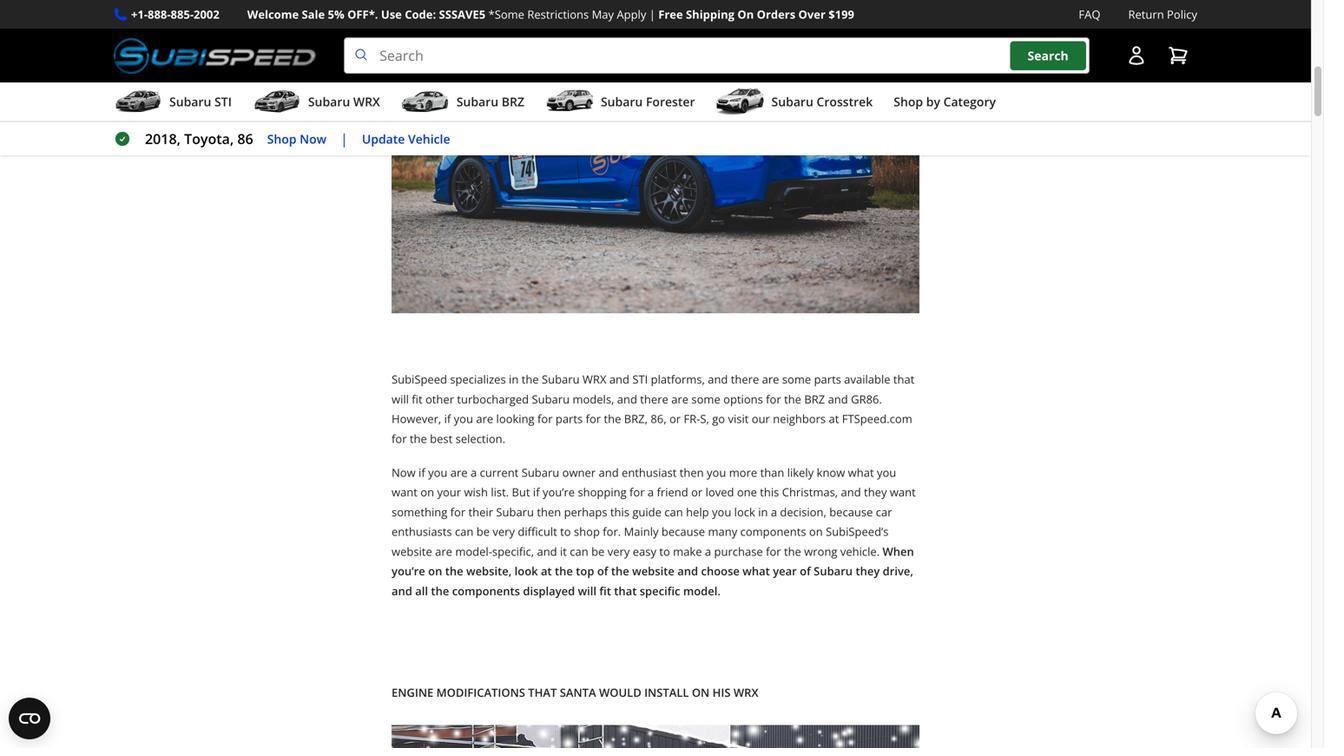 Task type: vqa. For each thing, say whether or not it's contained in the screenshot.
Toyota associated with 2017
no



Task type: locate. For each thing, give the bounding box(es) containing it.
shop left by
[[894, 93, 924, 110]]

that
[[894, 372, 915, 387], [614, 584, 637, 599]]

shop by category button
[[894, 86, 996, 121]]

0 horizontal spatial website
[[392, 544, 432, 560]]

*some
[[489, 7, 525, 22]]

888-
[[148, 7, 171, 22]]

1 horizontal spatial wrx
[[583, 372, 607, 387]]

0 horizontal spatial want
[[392, 485, 418, 500]]

2018, toyota, 86
[[145, 130, 253, 148]]

0 vertical spatial because
[[830, 505, 873, 520]]

shop now
[[267, 131, 327, 147]]

be down "shop" on the bottom of page
[[592, 544, 605, 560]]

0 vertical spatial website
[[392, 544, 432, 560]]

perhaps
[[564, 505, 608, 520]]

2 vertical spatial can
[[570, 544, 589, 560]]

enthusiast
[[622, 465, 677, 481]]

welcome sale 5% off*. use code: sssave5 *some restrictions may apply | free shipping on orders over $199
[[247, 7, 855, 22]]

be down "their"
[[477, 524, 490, 540]]

and left gr86. at right
[[828, 392, 849, 407]]

1 of from the left
[[598, 564, 609, 579]]

subaru brz
[[457, 93, 525, 110]]

you up car
[[877, 465, 897, 481]]

brz
[[502, 93, 525, 110], [805, 392, 825, 407]]

shop for shop now
[[267, 131, 297, 147]]

0 horizontal spatial will
[[392, 392, 409, 407]]

this
[[760, 485, 780, 500], [611, 505, 630, 520]]

his
[[713, 685, 731, 701]]

the
[[522, 372, 539, 387], [785, 392, 802, 407], [604, 411, 621, 427], [410, 431, 427, 447], [784, 544, 802, 560], [445, 564, 464, 579], [555, 564, 573, 579], [611, 564, 630, 579], [431, 584, 449, 599]]

want up something
[[392, 485, 418, 500]]

they
[[864, 485, 887, 500], [856, 564, 880, 579]]

at
[[829, 411, 840, 427], [541, 564, 552, 579]]

shop
[[574, 524, 600, 540]]

want up car
[[890, 485, 916, 500]]

faq link
[[1079, 5, 1101, 24]]

parts left the available
[[815, 372, 842, 387]]

0 horizontal spatial shop
[[267, 131, 297, 147]]

best
[[430, 431, 453, 447]]

0 horizontal spatial components
[[452, 584, 520, 599]]

1 horizontal spatial website
[[633, 564, 675, 579]]

by
[[927, 93, 941, 110]]

0 horizontal spatial what
[[743, 564, 770, 579]]

to right easy
[[660, 544, 670, 560]]

some up s,
[[692, 392, 721, 407]]

be
[[477, 524, 490, 540], [592, 544, 605, 560]]

0 horizontal spatial parts
[[556, 411, 583, 427]]

enthusiasts
[[392, 524, 452, 540]]

very up 'specific,'
[[493, 524, 515, 540]]

website inside now if you are a current subaru owner and enthusiast then you more than likely know what you want on your wish list. but if you're shopping for a friend or loved one this christmas, and they want something for their subaru then perhaps this guide can help you lock in a decision, because car enthusiasts can be very difficult to shop for. mainly because many components on subispeed's website are model-specific, and it can be very easy to make a purchase for the wrong vehicle.
[[392, 544, 432, 560]]

they up car
[[864, 485, 887, 500]]

0 vertical spatial if
[[444, 411, 451, 427]]

then up friend
[[680, 465, 704, 481]]

faq
[[1079, 7, 1101, 22]]

a subaru forester thumbnail image image
[[546, 89, 594, 115]]

1 horizontal spatial you're
[[543, 485, 575, 500]]

of
[[598, 564, 609, 579], [800, 564, 811, 579]]

on
[[421, 485, 434, 500], [810, 524, 823, 540], [428, 564, 442, 579]]

1 vertical spatial that
[[614, 584, 637, 599]]

0 vertical spatial now
[[300, 131, 327, 147]]

the up turbocharged
[[522, 372, 539, 387]]

subaru down wrong
[[814, 564, 853, 579]]

for
[[766, 392, 782, 407], [538, 411, 553, 427], [586, 411, 601, 427], [392, 431, 407, 447], [630, 485, 645, 500], [451, 505, 466, 520], [766, 544, 781, 560]]

there up 86,
[[641, 392, 669, 407]]

that inside when you're on the website, look at the top of the website and choose what year of subaru they drive, and all the components displayed will fit that specific model.
[[614, 584, 637, 599]]

1 horizontal spatial brz
[[805, 392, 825, 407]]

crosstrek
[[817, 93, 873, 110]]

there up options
[[731, 372, 760, 387]]

0 vertical spatial |
[[650, 7, 656, 22]]

subaru inside when you're on the website, look at the top of the website and choose what year of subaru they drive, and all the components displayed will fit that specific model.
[[814, 564, 853, 579]]

0 vertical spatial fit
[[412, 392, 423, 407]]

2 vertical spatial on
[[428, 564, 442, 579]]

1 vertical spatial then
[[537, 505, 561, 520]]

1 vertical spatial |
[[341, 130, 348, 148]]

0 horizontal spatial |
[[341, 130, 348, 148]]

engine modifications that santa would install on his wrx
[[392, 685, 759, 701]]

2 horizontal spatial if
[[533, 485, 540, 500]]

you inside subispeed specializes in the subaru wrx and sti platforms, and there are some parts available that will fit other turbocharged subaru models, and there are some options for the brz and gr86. however, if you are looking for parts for the brz, 86, or fr-s, go visit our neighbors at ftspeed.com for the best selection.
[[454, 411, 473, 427]]

you're up all
[[392, 564, 425, 579]]

their
[[469, 505, 493, 520]]

sti left the platforms,
[[633, 372, 648, 387]]

if
[[444, 411, 451, 427], [419, 465, 425, 481], [533, 485, 540, 500]]

for up our
[[766, 392, 782, 407]]

a up wish
[[471, 465, 477, 481]]

at up displayed
[[541, 564, 552, 579]]

because up make
[[662, 524, 705, 540]]

website up specific
[[633, 564, 675, 579]]

the down "model-"
[[445, 564, 464, 579]]

the up the year
[[784, 544, 802, 560]]

1 horizontal spatial parts
[[815, 372, 842, 387]]

0 horizontal spatial be
[[477, 524, 490, 540]]

1 vertical spatial if
[[419, 465, 425, 481]]

are down the platforms,
[[672, 392, 689, 407]]

wrx
[[353, 93, 380, 110], [583, 372, 607, 387], [734, 685, 759, 701]]

will down top
[[578, 584, 597, 599]]

0 vertical spatial then
[[680, 465, 704, 481]]

2 want from the left
[[890, 485, 916, 500]]

1 vertical spatial you're
[[392, 564, 425, 579]]

0 vertical spatial what
[[848, 465, 874, 481]]

may
[[592, 7, 614, 22]]

because
[[830, 505, 873, 520], [662, 524, 705, 540]]

very down the for.
[[608, 544, 630, 560]]

category
[[944, 93, 996, 110]]

toyota,
[[184, 130, 234, 148]]

code:
[[405, 7, 436, 22]]

wrx right his
[[734, 685, 759, 701]]

1 vertical spatial on
[[810, 524, 823, 540]]

1 horizontal spatial or
[[692, 485, 703, 500]]

look
[[515, 564, 538, 579]]

specializes
[[450, 372, 506, 387]]

0 vertical spatial shop
[[894, 93, 924, 110]]

0 horizontal spatial some
[[692, 392, 721, 407]]

that right the available
[[894, 372, 915, 387]]

or up help
[[692, 485, 703, 500]]

86
[[237, 130, 253, 148]]

1 vertical spatial will
[[578, 584, 597, 599]]

what down purchase at the bottom of the page
[[743, 564, 770, 579]]

1 vertical spatial shop
[[267, 131, 297, 147]]

1 vertical spatial can
[[455, 524, 474, 540]]

1 vertical spatial brz
[[805, 392, 825, 407]]

1 horizontal spatial some
[[783, 372, 812, 387]]

then up difficult
[[537, 505, 561, 520]]

0 horizontal spatial you're
[[392, 564, 425, 579]]

1 vertical spatial components
[[452, 584, 520, 599]]

and up brz,
[[617, 392, 638, 407]]

can up "model-"
[[455, 524, 474, 540]]

0 horizontal spatial there
[[641, 392, 669, 407]]

sti up the toyota,
[[215, 93, 232, 110]]

1 horizontal spatial shop
[[894, 93, 924, 110]]

button image
[[1127, 45, 1148, 66]]

1 horizontal spatial if
[[444, 411, 451, 427]]

now inside shop now link
[[300, 131, 327, 147]]

1 horizontal spatial sti
[[633, 372, 648, 387]]

1 vertical spatial or
[[692, 485, 703, 500]]

0 vertical spatial at
[[829, 411, 840, 427]]

you up selection.
[[454, 411, 473, 427]]

2 horizontal spatial wrx
[[734, 685, 759, 701]]

0 horizontal spatial or
[[670, 411, 681, 427]]

brz,
[[624, 411, 648, 427]]

can right it
[[570, 544, 589, 560]]

sti inside subispeed specializes in the subaru wrx and sti platforms, and there are some parts available that will fit other turbocharged subaru models, and there are some options for the brz and gr86. however, if you are looking for parts for the brz, 86, or fr-s, go visit our neighbors at ftspeed.com for the best selection.
[[633, 372, 648, 387]]

1 horizontal spatial that
[[894, 372, 915, 387]]

many
[[708, 524, 738, 540]]

1 horizontal spatial fit
[[600, 584, 611, 599]]

what inside now if you are a current subaru owner and enthusiast then you more than likely know what you want on your wish list. but if you're shopping for a friend or loved one this christmas, and they want something for their subaru then perhaps this guide can help you lock in a decision, because car enthusiasts can be very difficult to shop for. mainly because many components on subispeed's website are model-specific, and it can be very easy to make a purchase for the wrong vehicle.
[[848, 465, 874, 481]]

or right 86,
[[670, 411, 681, 427]]

if up something
[[419, 465, 425, 481]]

1 vertical spatial some
[[692, 392, 721, 407]]

parts
[[815, 372, 842, 387], [556, 411, 583, 427]]

0 vertical spatial you're
[[543, 485, 575, 500]]

they inside when you're on the website, look at the top of the website and choose what year of subaru they drive, and all the components displayed will fit that specific model.
[[856, 564, 880, 579]]

0 vertical spatial there
[[731, 372, 760, 387]]

can
[[665, 505, 683, 520], [455, 524, 474, 540], [570, 544, 589, 560]]

0 horizontal spatial now
[[300, 131, 327, 147]]

0 horizontal spatial in
[[509, 372, 519, 387]]

subaru up but
[[522, 465, 560, 481]]

something
[[392, 505, 448, 520]]

subaru right a subaru brz thumbnail image
[[457, 93, 499, 110]]

in inside subispeed specializes in the subaru wrx and sti platforms, and there are some parts available that will fit other turbocharged subaru models, and there are some options for the brz and gr86. however, if you are looking for parts for the brz, 86, or fr-s, go visit our neighbors at ftspeed.com for the best selection.
[[509, 372, 519, 387]]

at right neighbors
[[829, 411, 840, 427]]

specific,
[[492, 544, 534, 560]]

0 horizontal spatial because
[[662, 524, 705, 540]]

are up options
[[762, 372, 780, 387]]

the up neighbors
[[785, 392, 802, 407]]

subaru down but
[[496, 505, 534, 520]]

that left specific
[[614, 584, 637, 599]]

shop for shop by category
[[894, 93, 924, 110]]

wrx up update
[[353, 93, 380, 110]]

wrx inside dropdown button
[[353, 93, 380, 110]]

if right but
[[533, 485, 540, 500]]

will inside subispeed specializes in the subaru wrx and sti platforms, and there are some parts available that will fit other turbocharged subaru models, and there are some options for the brz and gr86. however, if you are looking for parts for the brz, 86, or fr-s, go visit our neighbors at ftspeed.com for the best selection.
[[392, 392, 409, 407]]

brz up neighbors
[[805, 392, 825, 407]]

1 horizontal spatial in
[[759, 505, 768, 520]]

0 vertical spatial in
[[509, 372, 519, 387]]

are
[[762, 372, 780, 387], [672, 392, 689, 407], [476, 411, 494, 427], [451, 465, 468, 481], [435, 544, 453, 560]]

1 horizontal spatial of
[[800, 564, 811, 579]]

know
[[817, 465, 846, 481]]

and down know
[[841, 485, 862, 500]]

want
[[392, 485, 418, 500], [890, 485, 916, 500]]

1 horizontal spatial will
[[578, 584, 597, 599]]

at inside when you're on the website, look at the top of the website and choose what year of subaru they drive, and all the components displayed will fit that specific model.
[[541, 564, 552, 579]]

more
[[729, 465, 758, 481]]

because up 'subispeed's'
[[830, 505, 873, 520]]

they down vehicle.
[[856, 564, 880, 579]]

1 horizontal spatial to
[[660, 544, 670, 560]]

1 horizontal spatial want
[[890, 485, 916, 500]]

1 horizontal spatial at
[[829, 411, 840, 427]]

5%
[[328, 7, 345, 22]]

and up options
[[708, 372, 728, 387]]

1 vertical spatial sti
[[633, 372, 648, 387]]

0 vertical spatial will
[[392, 392, 409, 407]]

0 horizontal spatial to
[[560, 524, 571, 540]]

sale
[[302, 7, 325, 22]]

parts down models,
[[556, 411, 583, 427]]

fit left specific
[[600, 584, 611, 599]]

| down subaru wrx at the top
[[341, 130, 348, 148]]

welcome
[[247, 7, 299, 22]]

components down lock
[[741, 524, 807, 540]]

subaru crosstrek button
[[716, 86, 873, 121]]

you up loved
[[707, 465, 727, 481]]

1 vertical spatial website
[[633, 564, 675, 579]]

available
[[845, 372, 891, 387]]

if up best
[[444, 411, 451, 427]]

to up it
[[560, 524, 571, 540]]

ftspeed.com
[[842, 411, 913, 427]]

subaru inside dropdown button
[[457, 93, 499, 110]]

shop inside dropdown button
[[894, 93, 924, 110]]

1 vertical spatial be
[[592, 544, 605, 560]]

now down "subaru wrx" dropdown button
[[300, 131, 327, 147]]

0 horizontal spatial sti
[[215, 93, 232, 110]]

they inside now if you are a current subaru owner and enthusiast then you more than likely know what you want on your wish list. but if you're shopping for a friend or loved one this christmas, and they want something for their subaru then perhaps this guide can help you lock in a decision, because car enthusiasts can be very difficult to shop for. mainly because many components on subispeed's website are model-specific, and it can be very easy to make a purchase for the wrong vehicle.
[[864, 485, 887, 500]]

0 horizontal spatial that
[[614, 584, 637, 599]]

0 vertical spatial brz
[[502, 93, 525, 110]]

return
[[1129, 7, 1165, 22]]

subaru up shop now
[[308, 93, 350, 110]]

1 vertical spatial in
[[759, 505, 768, 520]]

0 horizontal spatial at
[[541, 564, 552, 579]]

of right top
[[598, 564, 609, 579]]

0 vertical spatial this
[[760, 485, 780, 500]]

on down enthusiasts
[[428, 564, 442, 579]]

this up the for.
[[611, 505, 630, 520]]

shop now link
[[267, 129, 327, 149]]

will
[[392, 392, 409, 407], [578, 584, 597, 599]]

0 vertical spatial very
[[493, 524, 515, 540]]

search button
[[1011, 41, 1087, 70]]

1 vertical spatial what
[[743, 564, 770, 579]]

2 horizontal spatial can
[[665, 505, 683, 520]]

now inside now if you are a current subaru owner and enthusiast then you more than likely know what you want on your wish list. but if you're shopping for a friend or loved one this christmas, and they want something for their subaru then perhaps this guide can help you lock in a decision, because car enthusiasts can be very difficult to shop for. mainly because many components on subispeed's website are model-specific, and it can be very easy to make a purchase for the wrong vehicle.
[[392, 465, 416, 481]]

1 horizontal spatial what
[[848, 465, 874, 481]]

will inside when you're on the website, look at the top of the website and choose what year of subaru they drive, and all the components displayed will fit that specific model.
[[578, 584, 597, 599]]

0 vertical spatial components
[[741, 524, 807, 540]]

you up your
[[428, 465, 448, 481]]

0 vertical spatial wrx
[[353, 93, 380, 110]]

choose
[[701, 564, 740, 579]]

or
[[670, 411, 681, 427], [692, 485, 703, 500]]

sssave5
[[439, 7, 486, 22]]

sti
[[215, 93, 232, 110], [633, 372, 648, 387]]

for up the year
[[766, 544, 781, 560]]

brz left a subaru forester thumbnail image
[[502, 93, 525, 110]]

of right the year
[[800, 564, 811, 579]]

neighbors
[[773, 411, 826, 427]]

on up wrong
[[810, 524, 823, 540]]

make
[[673, 544, 702, 560]]

subaru brz button
[[401, 86, 525, 121]]

shop right 86 at the left
[[267, 131, 297, 147]]

fit inside subispeed specializes in the subaru wrx and sti platforms, and there are some parts available that will fit other turbocharged subaru models, and there are some options for the brz and gr86. however, if you are looking for parts for the brz, 86, or fr-s, go visit our neighbors at ftspeed.com for the best selection.
[[412, 392, 423, 407]]

1 vertical spatial wrx
[[583, 372, 607, 387]]

for up guide on the bottom
[[630, 485, 645, 500]]

in
[[509, 372, 519, 387], [759, 505, 768, 520]]

some
[[783, 372, 812, 387], [692, 392, 721, 407]]

0 vertical spatial they
[[864, 485, 887, 500]]

on up something
[[421, 485, 434, 500]]

86,
[[651, 411, 667, 427]]

on inside when you're on the website, look at the top of the website and choose what year of subaru they drive, and all the components displayed will fit that specific model.
[[428, 564, 442, 579]]

fit up however,
[[412, 392, 423, 407]]

1 vertical spatial fit
[[600, 584, 611, 599]]

purchase
[[715, 544, 763, 560]]

0 horizontal spatial fit
[[412, 392, 423, 407]]

+1-888-885-2002 link
[[131, 5, 220, 24]]

a subaru wrx thumbnail image image
[[253, 89, 301, 115]]

model.
[[684, 584, 721, 599]]

will up however,
[[392, 392, 409, 407]]

displayed
[[523, 584, 575, 599]]

search
[[1028, 47, 1069, 64]]

a subaru brz thumbnail image image
[[401, 89, 450, 115]]

1 horizontal spatial now
[[392, 465, 416, 481]]

2 vertical spatial if
[[533, 485, 540, 500]]



Task type: describe. For each thing, give the bounding box(es) containing it.
however,
[[392, 411, 442, 427]]

and up models,
[[610, 372, 630, 387]]

for right 'looking'
[[538, 411, 553, 427]]

0 vertical spatial be
[[477, 524, 490, 540]]

open widget image
[[9, 698, 50, 740]]

0 horizontal spatial if
[[419, 465, 425, 481]]

1 horizontal spatial because
[[830, 505, 873, 520]]

wrx inside subispeed specializes in the subaru wrx and sti platforms, and there are some parts available that will fit other turbocharged subaru models, and there are some options for the brz and gr86. however, if you are looking for parts for the brz, 86, or fr-s, go visit our neighbors at ftspeed.com for the best selection.
[[583, 372, 607, 387]]

off*.
[[348, 7, 378, 22]]

subispeed logo image
[[114, 37, 316, 74]]

on
[[692, 685, 710, 701]]

over
[[799, 7, 826, 22]]

0 vertical spatial some
[[783, 372, 812, 387]]

885-
[[171, 7, 194, 22]]

install
[[645, 685, 689, 701]]

1 horizontal spatial then
[[680, 465, 704, 481]]

apply
[[617, 7, 647, 22]]

a down enthusiast
[[648, 485, 654, 500]]

a subaru crosstrek thumbnail image image
[[716, 89, 765, 115]]

subaru crosstrek
[[772, 93, 873, 110]]

car
[[876, 505, 893, 520]]

1 horizontal spatial very
[[608, 544, 630, 560]]

are up selection.
[[476, 411, 494, 427]]

a left decision,
[[771, 505, 778, 520]]

top
[[576, 564, 595, 579]]

lock
[[735, 505, 756, 520]]

and left it
[[537, 544, 557, 560]]

subispeed specializes in the subaru wrx and sti platforms, and there are some parts available that will fit other turbocharged subaru models, and there are some options for the brz and gr86. however, if you are looking for parts for the brz, 86, or fr-s, go visit our neighbors at ftspeed.com for the best selection.
[[392, 372, 915, 447]]

list.
[[491, 485, 509, 500]]

subispeed
[[392, 372, 447, 387]]

sti inside dropdown button
[[215, 93, 232, 110]]

components inside now if you are a current subaru owner and enthusiast then you more than likely know what you want on your wish list. but if you're shopping for a friend or loved one this christmas, and they want something for their subaru then perhaps this guide can help you lock in a decision, because car enthusiasts can be very difficult to shop for. mainly because many components on subispeed's website are model-specific, and it can be very easy to make a purchase for the wrong vehicle.
[[741, 524, 807, 540]]

in inside now if you are a current subaru owner and enthusiast then you more than likely know what you want on your wish list. but if you're shopping for a friend or loved one this christmas, and they want something for their subaru then perhaps this guide can help you lock in a decision, because car enthusiasts can be very difficult to shop for. mainly because many components on subispeed's website are model-specific, and it can be very easy to make a purchase for the wrong vehicle.
[[759, 505, 768, 520]]

the inside now if you are a current subaru owner and enthusiast then you more than likely know what you want on your wish list. but if you're shopping for a friend or loved one this christmas, and they want something for their subaru then perhaps this guide can help you lock in a decision, because car enthusiasts can be very difficult to shop for. mainly because many components on subispeed's website are model-specific, and it can be very easy to make a purchase for the wrong vehicle.
[[784, 544, 802, 560]]

but
[[512, 485, 530, 500]]

fr-
[[684, 411, 701, 427]]

you're inside when you're on the website, look at the top of the website and choose what year of subaru they drive, and all the components displayed will fit that specific model.
[[392, 564, 425, 579]]

forester
[[646, 93, 695, 110]]

the left brz,
[[604, 411, 621, 427]]

subaru forester button
[[546, 86, 695, 121]]

that inside subispeed specializes in the subaru wrx and sti platforms, and there are some parts available that will fit other turbocharged subaru models, and there are some options for the brz and gr86. however, if you are looking for parts for the brz, 86, or fr-s, go visit our neighbors at ftspeed.com for the best selection.
[[894, 372, 915, 387]]

brz inside dropdown button
[[502, 93, 525, 110]]

1 want from the left
[[392, 485, 418, 500]]

subaru up 2018, toyota, 86 on the top left of the page
[[169, 93, 211, 110]]

2 of from the left
[[800, 564, 811, 579]]

subaru right a subaru crosstrek thumbnail image
[[772, 93, 814, 110]]

you're inside now if you are a current subaru owner and enthusiast then you more than likely know what you want on your wish list. but if you're shopping for a friend or loved one this christmas, and they want something for their subaru then perhaps this guide can help you lock in a decision, because car enthusiasts can be very difficult to shop for. mainly because many components on subispeed's website are model-specific, and it can be very easy to make a purchase for the wrong vehicle.
[[543, 485, 575, 500]]

that
[[528, 685, 557, 701]]

now if you are a current subaru owner and enthusiast then you more than likely know what you want on your wish list. but if you're shopping for a friend or loved one this christmas, and they want something for their subaru then perhaps this guide can help you lock in a decision, because car enthusiasts can be very difficult to shop for. mainly because many components on subispeed's website are model-specific, and it can be very easy to make a purchase for the wrong vehicle.
[[392, 465, 916, 560]]

options
[[724, 392, 763, 407]]

looking
[[497, 411, 535, 427]]

all
[[415, 584, 428, 599]]

vehicle.
[[841, 544, 880, 560]]

engine
[[392, 685, 434, 701]]

return policy link
[[1129, 5, 1198, 24]]

2018,
[[145, 130, 181, 148]]

for down however,
[[392, 431, 407, 447]]

1 vertical spatial because
[[662, 524, 705, 540]]

mainly
[[624, 524, 659, 540]]

1 horizontal spatial this
[[760, 485, 780, 500]]

what inside when you're on the website, look at the top of the website and choose what year of subaru they drive, and all the components displayed will fit that specific model.
[[743, 564, 770, 579]]

update
[[362, 131, 405, 147]]

likely
[[788, 465, 814, 481]]

would
[[599, 685, 642, 701]]

you up many
[[712, 505, 732, 520]]

platforms,
[[651, 372, 705, 387]]

guide
[[633, 505, 662, 520]]

brz inside subispeed specializes in the subaru wrx and sti platforms, and there are some parts available that will fit other turbocharged subaru models, and there are some options for the brz and gr86. however, if you are looking for parts for the brz, 86, or fr-s, go visit our neighbors at ftspeed.com for the best selection.
[[805, 392, 825, 407]]

or inside subispeed specializes in the subaru wrx and sti platforms, and there are some parts available that will fit other turbocharged subaru models, and there are some options for the brz and gr86. however, if you are looking for parts for the brz, 86, or fr-s, go visit our neighbors at ftspeed.com for the best selection.
[[670, 411, 681, 427]]

1 horizontal spatial be
[[592, 544, 605, 560]]

restrictions
[[528, 7, 589, 22]]

1 horizontal spatial there
[[731, 372, 760, 387]]

subaru forester
[[601, 93, 695, 110]]

2002
[[194, 7, 220, 22]]

if inside subispeed specializes in the subaru wrx and sti platforms, and there are some parts available that will fit other turbocharged subaru models, and there are some options for the brz and gr86. however, if you are looking for parts for the brz, 86, or fr-s, go visit our neighbors at ftspeed.com for the best selection.
[[444, 411, 451, 427]]

modifications
[[437, 685, 526, 701]]

subaru sti
[[169, 93, 232, 110]]

website,
[[466, 564, 512, 579]]

santa
[[560, 685, 596, 701]]

decision,
[[781, 505, 827, 520]]

+1-
[[131, 7, 148, 22]]

update vehicle button
[[362, 129, 450, 149]]

subaru wrx button
[[253, 86, 380, 121]]

turbocharged
[[457, 392, 529, 407]]

fit inside when you're on the website, look at the top of the website and choose what year of subaru they drive, and all the components displayed will fit that specific model.
[[600, 584, 611, 599]]

the right all
[[431, 584, 449, 599]]

subaru up models,
[[542, 372, 580, 387]]

christmas,
[[783, 485, 838, 500]]

for down models,
[[586, 411, 601, 427]]

components inside when you're on the website, look at the top of the website and choose what year of subaru they drive, and all the components displayed will fit that specific model.
[[452, 584, 520, 599]]

gr86.
[[851, 392, 883, 407]]

drive,
[[883, 564, 914, 579]]

other
[[426, 392, 454, 407]]

1 vertical spatial to
[[660, 544, 670, 560]]

wish
[[464, 485, 488, 500]]

and down make
[[678, 564, 699, 579]]

are down enthusiasts
[[435, 544, 453, 560]]

1 vertical spatial this
[[611, 505, 630, 520]]

at inside subispeed specializes in the subaru wrx and sti platforms, and there are some parts available that will fit other turbocharged subaru models, and there are some options for the brz and gr86. however, if you are looking for parts for the brz, 86, or fr-s, go visit our neighbors at ftspeed.com for the best selection.
[[829, 411, 840, 427]]

+1-888-885-2002
[[131, 7, 220, 22]]

a subaru sti thumbnail image image
[[114, 89, 162, 115]]

return policy
[[1129, 7, 1198, 22]]

free
[[659, 7, 683, 22]]

the down however,
[[410, 431, 427, 447]]

a right make
[[705, 544, 712, 560]]

0 vertical spatial on
[[421, 485, 434, 500]]

vehicle
[[408, 131, 450, 147]]

subaru up 'looking'
[[532, 392, 570, 407]]

website inside when you're on the website, look at the top of the website and choose what year of subaru they drive, and all the components displayed will fit that specific model.
[[633, 564, 675, 579]]

or inside now if you are a current subaru owner and enthusiast then you more than likely know what you want on your wish list. but if you're shopping for a friend or loved one this christmas, and they want something for their subaru then perhaps this guide can help you lock in a decision, because car enthusiasts can be very difficult to shop for. mainly because many components on subispeed's website are model-specific, and it can be very easy to make a purchase for the wrong vehicle.
[[692, 485, 703, 500]]

current
[[480, 465, 519, 481]]

0 vertical spatial to
[[560, 524, 571, 540]]

search input field
[[344, 37, 1090, 74]]

0 vertical spatial parts
[[815, 372, 842, 387]]

2 vertical spatial wrx
[[734, 685, 759, 701]]

shipping
[[686, 7, 735, 22]]

1 horizontal spatial |
[[650, 7, 656, 22]]

and left all
[[392, 584, 413, 599]]

models,
[[573, 392, 615, 407]]

the down it
[[555, 564, 573, 579]]

your
[[437, 485, 461, 500]]

for down your
[[451, 505, 466, 520]]

0 horizontal spatial can
[[455, 524, 474, 540]]

it
[[560, 544, 567, 560]]

1 vertical spatial parts
[[556, 411, 583, 427]]

help
[[686, 505, 709, 520]]

subaru wrx
[[308, 93, 380, 110]]

1 vertical spatial there
[[641, 392, 669, 407]]

update vehicle
[[362, 131, 450, 147]]

shopping
[[578, 485, 627, 500]]

difficult
[[518, 524, 558, 540]]

model-
[[456, 544, 492, 560]]

0 vertical spatial can
[[665, 505, 683, 520]]

wrong
[[805, 544, 838, 560]]

use
[[381, 7, 402, 22]]

than
[[761, 465, 785, 481]]

$199
[[829, 7, 855, 22]]

are up your
[[451, 465, 468, 481]]

when
[[883, 544, 915, 560]]

selection.
[[456, 431, 506, 447]]

and up shopping
[[599, 465, 619, 481]]

specific
[[640, 584, 681, 599]]

subaru left forester
[[601, 93, 643, 110]]

the right top
[[611, 564, 630, 579]]

owner
[[563, 465, 596, 481]]



